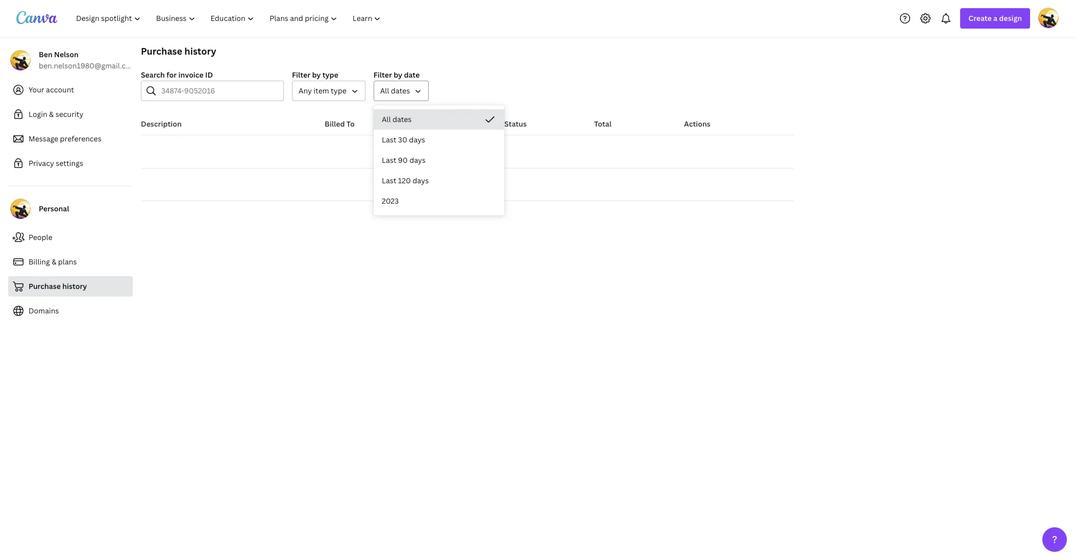Task type: locate. For each thing, give the bounding box(es) containing it.
login & security link
[[8, 104, 133, 125]]

last inside option
[[382, 155, 397, 165]]

history
[[185, 45, 216, 57], [62, 281, 87, 291]]

0 vertical spatial days
[[409, 135, 425, 145]]

date
[[404, 70, 420, 80]]

purchase up domains
[[29, 281, 61, 291]]

top level navigation element
[[69, 8, 390, 29]]

2023 option
[[374, 191, 505, 211]]

days inside button
[[413, 176, 429, 185]]

history inside purchase history link
[[62, 281, 87, 291]]

& for login
[[49, 109, 54, 119]]

privacy
[[29, 158, 54, 168]]

2 filter from the left
[[374, 70, 392, 80]]

last
[[382, 135, 397, 145], [382, 155, 397, 165], [382, 176, 397, 185]]

2 last from the top
[[382, 155, 397, 165]]

dates inside 'button'
[[393, 114, 412, 124]]

& right the 'login'
[[49, 109, 54, 119]]

1 vertical spatial last
[[382, 155, 397, 165]]

0 horizontal spatial by
[[312, 70, 321, 80]]

by for date
[[394, 70, 403, 80]]

purchase history down billing & plans
[[29, 281, 87, 291]]

2023
[[382, 196, 399, 206]]

ben.nelson1980@gmail.com
[[39, 61, 137, 70]]

purchase history link
[[8, 276, 133, 297]]

filter for filter by type
[[292, 70, 311, 80]]

total
[[595, 119, 612, 129]]

your
[[29, 85, 44, 94]]

by up item
[[312, 70, 321, 80]]

last 120 days option
[[374, 171, 505, 191]]

by left date
[[394, 70, 403, 80]]

0 vertical spatial all dates
[[380, 86, 410, 96]]

filter by date
[[374, 70, 420, 80]]

type inside button
[[331, 86, 347, 96]]

0 vertical spatial purchase
[[141, 45, 182, 57]]

days inside option
[[410, 155, 426, 165]]

0 vertical spatial last
[[382, 135, 397, 145]]

1 horizontal spatial purchase history
[[141, 45, 216, 57]]

1 vertical spatial type
[[331, 86, 347, 96]]

filter up any
[[292, 70, 311, 80]]

last left 90
[[382, 155, 397, 165]]

filter by type
[[292, 70, 338, 80]]

billed
[[325, 119, 345, 129]]

login & security
[[29, 109, 83, 119]]

days
[[409, 135, 425, 145], [410, 155, 426, 165], [413, 176, 429, 185]]

purchase up search at the left top of the page
[[141, 45, 182, 57]]

1 vertical spatial purchase
[[29, 281, 61, 291]]

1 vertical spatial days
[[410, 155, 426, 165]]

last for last 90 days
[[382, 155, 397, 165]]

preferences
[[60, 134, 101, 144]]

last left 30
[[382, 135, 397, 145]]

2 by from the left
[[394, 70, 403, 80]]

last for last 120 days
[[382, 176, 397, 185]]

2 vertical spatial last
[[382, 176, 397, 185]]

0 vertical spatial type
[[323, 70, 338, 80]]

1 by from the left
[[312, 70, 321, 80]]

all down filter by date
[[380, 86, 389, 96]]

purchase
[[141, 45, 182, 57], [29, 281, 61, 291]]

0 vertical spatial all
[[380, 86, 389, 96]]

type up any item type button
[[323, 70, 338, 80]]

1 horizontal spatial by
[[394, 70, 403, 80]]

your account link
[[8, 80, 133, 100]]

ben
[[39, 50, 52, 59]]

1 horizontal spatial filter
[[374, 70, 392, 80]]

purchase history
[[141, 45, 216, 57], [29, 281, 87, 291]]

90
[[398, 155, 408, 165]]

days right 30
[[409, 135, 425, 145]]

all
[[380, 86, 389, 96], [382, 114, 391, 124]]

days right 90
[[410, 155, 426, 165]]

history down billing & plans link
[[62, 281, 87, 291]]

1 vertical spatial history
[[62, 281, 87, 291]]

1 vertical spatial &
[[52, 257, 56, 267]]

0 horizontal spatial history
[[62, 281, 87, 291]]

1 vertical spatial dates
[[393, 114, 412, 124]]

list box containing all dates
[[374, 109, 505, 211]]

purchase history up search for invoice id
[[141, 45, 216, 57]]

status
[[505, 119, 527, 129]]

1 vertical spatial purchase history
[[29, 281, 87, 291]]

dates
[[391, 86, 410, 96], [393, 114, 412, 124]]

& left plans
[[52, 257, 56, 267]]

all dates button
[[374, 109, 505, 130]]

all inside all dates button
[[380, 86, 389, 96]]

0 vertical spatial dates
[[391, 86, 410, 96]]

message preferences
[[29, 134, 101, 144]]

history up id
[[185, 45, 216, 57]]

last inside button
[[382, 176, 397, 185]]

1 last from the top
[[382, 135, 397, 145]]

all dates down filter by date
[[380, 86, 410, 96]]

&
[[49, 109, 54, 119], [52, 257, 56, 267]]

type
[[323, 70, 338, 80], [331, 86, 347, 96]]

0 horizontal spatial filter
[[292, 70, 311, 80]]

personal
[[39, 204, 69, 213]]

2023 button
[[374, 191, 505, 211]]

by
[[312, 70, 321, 80], [394, 70, 403, 80]]

2 vertical spatial days
[[413, 176, 429, 185]]

days inside 'option'
[[409, 135, 425, 145]]

create a design
[[969, 13, 1023, 23]]

all dates inside button
[[380, 86, 410, 96]]

3 last from the top
[[382, 176, 397, 185]]

last left 120
[[382, 176, 397, 185]]

filter for filter by date
[[374, 70, 392, 80]]

type right item
[[331, 86, 347, 96]]

all dates
[[380, 86, 410, 96], [382, 114, 412, 124]]

billing
[[29, 257, 50, 267]]

Any item type button
[[292, 81, 366, 101]]

1 vertical spatial all dates
[[382, 114, 412, 124]]

dates down filter by date
[[391, 86, 410, 96]]

all dates up 30
[[382, 114, 412, 124]]

last 30 days option
[[374, 130, 505, 150]]

filter
[[292, 70, 311, 80], [374, 70, 392, 80]]

days for last 30 days
[[409, 135, 425, 145]]

account
[[46, 85, 74, 94]]

1 vertical spatial all
[[382, 114, 391, 124]]

& for billing
[[52, 257, 56, 267]]

0 vertical spatial &
[[49, 109, 54, 119]]

list box
[[374, 109, 505, 211]]

billed to
[[325, 119, 355, 129]]

filter up all dates button
[[374, 70, 392, 80]]

all up last 30 days
[[382, 114, 391, 124]]

all dates inside 'button'
[[382, 114, 412, 124]]

0 horizontal spatial purchase history
[[29, 281, 87, 291]]

days right 120
[[413, 176, 429, 185]]

last 120 days button
[[374, 171, 505, 191]]

0 vertical spatial history
[[185, 45, 216, 57]]

dates up 30
[[393, 114, 412, 124]]

last inside 'option'
[[382, 135, 397, 145]]

create a design button
[[961, 8, 1031, 29]]

1 filter from the left
[[292, 70, 311, 80]]



Task type: vqa. For each thing, say whether or not it's contained in the screenshot.
the left Page
no



Task type: describe. For each thing, give the bounding box(es) containing it.
last 90 days button
[[374, 150, 505, 171]]

domains
[[29, 306, 59, 316]]

created on
[[415, 119, 454, 129]]

security
[[56, 109, 83, 119]]

0 vertical spatial purchase history
[[141, 45, 216, 57]]

to
[[347, 119, 355, 129]]

item
[[314, 86, 329, 96]]

last 90 days
[[382, 155, 426, 165]]

design
[[1000, 13, 1023, 23]]

any item type
[[299, 86, 347, 96]]

domains link
[[8, 301, 133, 321]]

last for last 30 days
[[382, 135, 397, 145]]

login
[[29, 109, 47, 119]]

message
[[29, 134, 58, 144]]

description
[[141, 119, 182, 129]]

message preferences link
[[8, 129, 133, 149]]

0 horizontal spatial purchase
[[29, 281, 61, 291]]

privacy settings link
[[8, 153, 133, 174]]

people
[[29, 232, 52, 242]]

last 90 days option
[[374, 150, 505, 171]]

privacy settings
[[29, 158, 83, 168]]

any
[[299, 86, 312, 96]]

ben nelson image
[[1039, 7, 1059, 28]]

All dates button
[[374, 81, 429, 101]]

search for invoice id
[[141, 70, 213, 80]]

by for type
[[312, 70, 321, 80]]

last 120 days
[[382, 176, 429, 185]]

dates inside button
[[391, 86, 410, 96]]

billing & plans
[[29, 257, 77, 267]]

nelson
[[54, 50, 79, 59]]

type for any item type
[[331, 86, 347, 96]]

days for last 90 days
[[410, 155, 426, 165]]

type for filter by type
[[323, 70, 338, 80]]

1 horizontal spatial purchase
[[141, 45, 182, 57]]

created
[[415, 119, 443, 129]]

your account
[[29, 85, 74, 94]]

invoice
[[179, 70, 204, 80]]

Search for invoice ID text field
[[161, 81, 277, 101]]

1 horizontal spatial history
[[185, 45, 216, 57]]

last 30 days
[[382, 135, 425, 145]]

on
[[444, 119, 454, 129]]

billing & plans link
[[8, 252, 133, 272]]

last 30 days button
[[374, 130, 505, 150]]

plans
[[58, 257, 77, 267]]

days for last 120 days
[[413, 176, 429, 185]]

all inside all dates 'button'
[[382, 114, 391, 124]]

people link
[[8, 227, 133, 248]]

actions
[[684, 119, 711, 129]]

120
[[398, 176, 411, 185]]

for
[[167, 70, 177, 80]]

a
[[994, 13, 998, 23]]

ben nelson ben.nelson1980@gmail.com
[[39, 50, 137, 70]]

all dates option
[[374, 109, 505, 130]]

create
[[969, 13, 992, 23]]

search
[[141, 70, 165, 80]]

id
[[205, 70, 213, 80]]

30
[[398, 135, 407, 145]]

settings
[[56, 158, 83, 168]]



